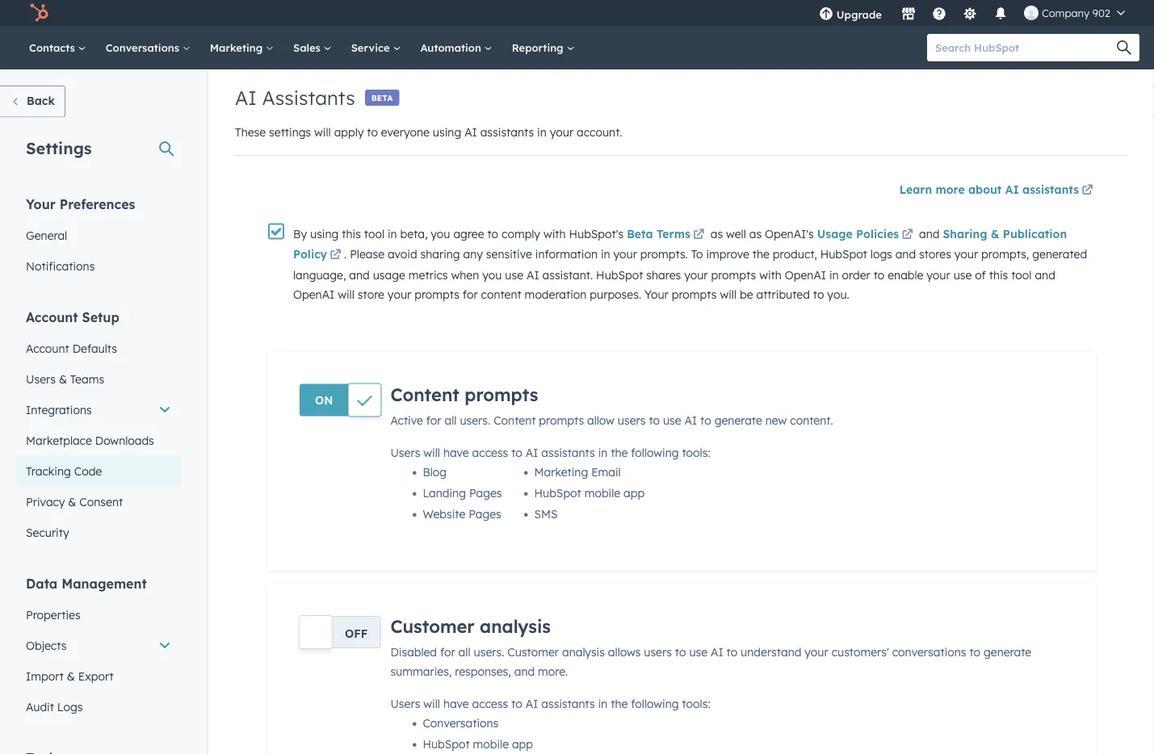 Task type: describe. For each thing, give the bounding box(es) containing it.
language,
[[293, 268, 346, 282]]

account setup
[[26, 309, 119, 325]]

notifications link
[[16, 251, 181, 281]]

reporting link
[[502, 26, 584, 69]]

have for users will have access to ai assistants in the following tools: conversations hubspot mobile app
[[443, 697, 469, 711]]

sharing & publication policy link
[[293, 227, 1067, 265]]

app inside the marketing email hubspot mobile app sms
[[623, 486, 645, 500]]

0 horizontal spatial your
[[26, 196, 56, 212]]

generated
[[1032, 247, 1087, 261]]

privacy & consent link
[[16, 487, 181, 517]]

order
[[842, 268, 870, 282]]

mobile inside the marketing email hubspot mobile app sms
[[584, 486, 620, 500]]

1 horizontal spatial content
[[494, 413, 536, 427]]

users. for active
[[460, 413, 490, 427]]

customer analysis
[[390, 616, 551, 638]]

import & export
[[26, 669, 114, 683]]

ai assistants
[[235, 86, 355, 110]]

customer for customer analysis
[[390, 616, 475, 638]]

policy
[[293, 247, 327, 261]]

users & teams
[[26, 372, 104, 386]]

0 vertical spatial content
[[390, 383, 459, 406]]

Search HubSpot search field
[[927, 34, 1125, 61]]

your down sharing
[[954, 247, 978, 261]]

publication
[[1003, 227, 1067, 241]]

0 horizontal spatial generate
[[714, 413, 762, 427]]

your down usage
[[388, 287, 411, 301]]

analysis for customer analysis
[[480, 616, 551, 638]]

0 vertical spatial users
[[618, 413, 646, 427]]

hubspot up purposes.
[[596, 268, 643, 282]]

sms
[[534, 507, 558, 521]]

analysis for customer analysis allows users to use ai to understand your customers' conversations to generate summaries, responses, and more.
[[562, 645, 605, 660]]

marketplaces button
[[891, 0, 925, 26]]

disabled
[[390, 645, 437, 660]]

on
[[315, 393, 333, 407]]

0 vertical spatial with
[[543, 227, 566, 241]]

for for active
[[426, 413, 441, 427]]

sharing
[[943, 227, 987, 241]]

following for users will have access to ai assistants in the following tools:
[[631, 446, 679, 460]]

notifications image
[[993, 7, 1008, 22]]

notifications
[[26, 259, 95, 273]]

summaries,
[[390, 665, 452, 679]]

by
[[293, 227, 307, 241]]

2 pages from the top
[[469, 507, 501, 521]]

product,
[[773, 247, 817, 261]]

assistant.
[[542, 268, 593, 282]]

contacts link
[[19, 26, 96, 69]]

mateo roberts image
[[1024, 6, 1038, 20]]

automation
[[420, 41, 484, 54]]

off
[[345, 626, 368, 640]]

your preferences element
[[16, 195, 181, 281]]

settings link
[[953, 0, 987, 26]]

conversations link
[[96, 26, 200, 69]]

settings
[[26, 138, 92, 158]]

link opens in a new window image for beta terms link
[[693, 225, 704, 245]]

generate inside customer analysis allows users to use ai to understand your customers' conversations to generate summaries, responses, and more.
[[984, 645, 1031, 660]]

properties link
[[16, 600, 181, 630]]

use inside customer analysis allows users to use ai to understand your customers' conversations to generate summaries, responses, and more.
[[689, 645, 708, 660]]

disabled for all users.
[[390, 645, 504, 660]]

tools: for users will have access to ai assistants in the following tools: conversations hubspot mobile app
[[682, 697, 710, 711]]

this inside the . please avoid sharing any sensitive information in your prompts. to improve the product, hubspot logs and stores your prompts, generated language, and usage metrics when you use ai assistant. hubspot shares your prompts with openai in order to enable your use of this tool and openai will store your prompts for content moderation purposes. your prompts will be attributed to you.
[[989, 268, 1008, 282]]

users & teams link
[[16, 364, 181, 395]]

service link
[[341, 26, 411, 69]]

hubspot inside users will have access to ai assistants in the following tools: conversations hubspot mobile app
[[423, 737, 470, 752]]

0 horizontal spatial this
[[342, 227, 361, 241]]

agree
[[453, 227, 484, 241]]

purposes.
[[590, 287, 641, 301]]

responses,
[[455, 665, 511, 679]]

information
[[535, 247, 598, 261]]

users inside users will have access to ai assistants in the following tools: conversations hubspot mobile app
[[390, 697, 420, 711]]

landing
[[423, 486, 466, 500]]

mobile inside users will have access to ai assistants in the following tools: conversations hubspot mobile app
[[473, 737, 509, 752]]

marketing for marketing
[[210, 41, 266, 54]]

metrics
[[409, 268, 448, 282]]

customer analysis allows users to use ai to understand your customers' conversations to generate summaries, responses, and more.
[[390, 645, 1031, 679]]

audit logs link
[[16, 692, 181, 722]]

back
[[27, 94, 55, 108]]

integrations button
[[16, 395, 181, 425]]

marketing for marketing email hubspot mobile app sms
[[534, 465, 588, 479]]

allow
[[587, 413, 614, 427]]

import & export link
[[16, 661, 181, 692]]

. please avoid sharing any sensitive information in your prompts. to improve the product, hubspot logs and stores your prompts, generated language, and usage metrics when you use ai assistant. hubspot shares your prompts with openai in order to enable your use of this tool and openai will store your prompts for content moderation purposes. your prompts will be attributed to you.
[[293, 247, 1087, 301]]

sensitive
[[486, 247, 532, 261]]

more
[[936, 183, 965, 197]]

prompts.
[[640, 247, 688, 261]]

to
[[691, 247, 703, 261]]

usage
[[817, 227, 853, 241]]

conversations
[[892, 645, 966, 660]]

attributed
[[756, 287, 810, 301]]

will left store
[[338, 287, 354, 301]]

you.
[[827, 287, 849, 301]]

marketplaces image
[[901, 7, 916, 22]]

1 pages from the top
[[469, 486, 502, 500]]

0 vertical spatial using
[[433, 125, 461, 139]]

blog
[[423, 465, 447, 479]]

usage policies link
[[817, 225, 916, 245]]

be
[[740, 287, 753, 301]]

blog landing pages website pages
[[423, 465, 502, 521]]

users will have access to ai assistants in the following tools: conversations hubspot mobile app
[[390, 697, 710, 752]]

with inside the . please avoid sharing any sensitive information in your prompts. to improve the product, hubspot logs and stores your prompts, generated language, and usage metrics when you use ai assistant. hubspot shares your prompts with openai in order to enable your use of this tool and openai will store your prompts for content moderation purposes. your prompts will be attributed to you.
[[759, 268, 782, 282]]

service
[[351, 41, 393, 54]]

& for teams
[[59, 372, 67, 386]]

& for export
[[67, 669, 75, 683]]

your left account.
[[550, 125, 573, 139]]

settings image
[[963, 7, 977, 22]]

and inside customer analysis allows users to use ai to understand your customers' conversations to generate summaries, responses, and more.
[[514, 665, 535, 679]]

sales link
[[283, 26, 341, 69]]

notifications button
[[987, 0, 1014, 26]]

teams
[[70, 372, 104, 386]]

all for disabled
[[458, 645, 471, 660]]

general link
[[16, 220, 181, 251]]

your inside the . please avoid sharing any sensitive information in your prompts. to improve the product, hubspot logs and stores your prompts, generated language, and usage metrics when you use ai assistant. hubspot shares your prompts with openai in order to enable your use of this tool and openai will store your prompts for content moderation purposes. your prompts will be attributed to you.
[[644, 287, 669, 301]]

hubspot image
[[29, 3, 48, 23]]

your preferences
[[26, 196, 135, 212]]

prompts,
[[981, 247, 1029, 261]]

link opens in a new window image inside beta terms link
[[693, 229, 704, 241]]

account for account defaults
[[26, 341, 69, 355]]

customer for customer analysis allows users to use ai to understand your customers' conversations to generate summaries, responses, and more.
[[507, 645, 559, 660]]

privacy
[[26, 495, 65, 509]]

account defaults
[[26, 341, 117, 355]]

marketplace downloads
[[26, 433, 154, 447]]

everyone
[[381, 125, 430, 139]]

link opens in a new window image for usage policies
[[902, 229, 913, 241]]

use down sensitive
[[505, 268, 523, 282]]

these
[[235, 125, 266, 139]]

0 vertical spatial openai
[[785, 268, 826, 282]]

all for active
[[445, 413, 457, 427]]

tool inside the . please avoid sharing any sensitive information in your prompts. to improve the product, hubspot logs and stores your prompts, generated language, and usage metrics when you use ai assistant. hubspot shares your prompts with openai in order to enable your use of this tool and openai will store your prompts for content moderation purposes. your prompts will be attributed to you.
[[1011, 268, 1032, 282]]

will inside users will have access to ai assistants in the following tools: conversations hubspot mobile app
[[423, 697, 440, 711]]

import
[[26, 669, 64, 683]]



Task type: locate. For each thing, give the bounding box(es) containing it.
security
[[26, 525, 69, 539]]

1 as from the left
[[710, 227, 723, 241]]

1 horizontal spatial generate
[[984, 645, 1031, 660]]

0 vertical spatial generate
[[714, 413, 762, 427]]

1 vertical spatial with
[[759, 268, 782, 282]]

1 vertical spatial mobile
[[473, 737, 509, 752]]

and down generated
[[1035, 268, 1055, 282]]

generate left new on the right bottom
[[714, 413, 762, 427]]

beta,
[[400, 227, 428, 241]]

have up blog on the bottom of page
[[443, 446, 469, 460]]

marketplace
[[26, 433, 92, 447]]

1 horizontal spatial marketing
[[534, 465, 588, 479]]

0 vertical spatial account
[[26, 309, 78, 325]]

marketing down users will have access to ai assistants in the following tools: on the bottom of the page
[[534, 465, 588, 479]]

your down hubspot's
[[613, 247, 637, 261]]

as
[[710, 227, 723, 241], [749, 227, 762, 241]]

following for users will have access to ai assistants in the following tools: conversations hubspot mobile app
[[631, 697, 679, 711]]

0 vertical spatial customer
[[390, 616, 475, 638]]

1 vertical spatial link opens in a new window image
[[330, 250, 341, 261]]

0 vertical spatial have
[[443, 446, 469, 460]]

customer up more.
[[507, 645, 559, 660]]

the inside users will have access to ai assistants in the following tools: conversations hubspot mobile app
[[611, 697, 628, 711]]

following down "active for all users. content prompts allow users to use ai to generate new content."
[[631, 446, 679, 460]]

1 vertical spatial marketing
[[534, 465, 588, 479]]

2 as from the left
[[749, 227, 762, 241]]

by using this tool in beta, you agree to comply with hubspot's
[[293, 227, 627, 241]]

the inside the . please avoid sharing any sensitive information in your prompts. to improve the product, hubspot logs and stores your prompts, generated language, and usage metrics when you use ai assistant. hubspot shares your prompts with openai in order to enable your use of this tool and openai will store your prompts for content moderation purposes. your prompts will be attributed to you.
[[752, 247, 770, 261]]

code
[[74, 464, 102, 478]]

beta up prompts.
[[627, 227, 653, 241]]

0 vertical spatial all
[[445, 413, 457, 427]]

link opens in a new window image inside sharing & publication policy link
[[330, 246, 341, 265]]

1 vertical spatial tool
[[1011, 268, 1032, 282]]

following down 'allows'
[[631, 697, 679, 711]]

will left apply
[[314, 125, 331, 139]]

access inside users will have access to ai assistants in the following tools: conversations hubspot mobile app
[[472, 697, 508, 711]]

1 horizontal spatial openai
[[785, 268, 826, 282]]

your down shares
[[644, 287, 669, 301]]

app
[[623, 486, 645, 500], [512, 737, 533, 752]]

mobile
[[584, 486, 620, 500], [473, 737, 509, 752]]

link opens in a new window image for learn more about ai assistants link
[[1082, 181, 1093, 201]]

the for users will have access to ai assistants in the following tools:
[[611, 446, 628, 460]]

account
[[26, 309, 78, 325], [26, 341, 69, 355]]

1 horizontal spatial using
[[433, 125, 461, 139]]

your inside customer analysis allows users to use ai to understand your customers' conversations to generate summaries, responses, and more.
[[805, 645, 828, 660]]

0 horizontal spatial marketing
[[210, 41, 266, 54]]

learn more about ai assistants
[[899, 183, 1079, 197]]

0 vertical spatial pages
[[469, 486, 502, 500]]

account up "users & teams"
[[26, 341, 69, 355]]

2 following from the top
[[631, 697, 679, 711]]

export
[[78, 669, 114, 683]]

link opens in a new window image
[[902, 229, 913, 241], [330, 250, 341, 261]]

terms
[[657, 227, 690, 241]]

using right by
[[310, 227, 339, 241]]

beta up "everyone"
[[371, 92, 393, 103]]

customer up "disabled for all users."
[[390, 616, 475, 638]]

0 horizontal spatial beta
[[371, 92, 393, 103]]

users inside account setup element
[[26, 372, 56, 386]]

0 vertical spatial you
[[431, 227, 450, 241]]

0 vertical spatial access
[[472, 446, 508, 460]]

account inside "link"
[[26, 341, 69, 355]]

tools:
[[682, 446, 710, 460], [682, 697, 710, 711]]

1 vertical spatial users.
[[474, 645, 504, 660]]

1 vertical spatial customer
[[507, 645, 559, 660]]

1 access from the top
[[472, 446, 508, 460]]

company 902 button
[[1014, 0, 1135, 26]]

0 horizontal spatial content
[[390, 383, 459, 406]]

comply
[[502, 227, 540, 241]]

users right 'allows'
[[644, 645, 672, 660]]

your down to
[[684, 268, 708, 282]]

ai inside users will have access to ai assistants in the following tools: conversations hubspot mobile app
[[526, 697, 538, 711]]

your down stores on the right of page
[[927, 268, 950, 282]]

have
[[443, 446, 469, 460], [443, 697, 469, 711]]

1 vertical spatial analysis
[[562, 645, 605, 660]]

sales
[[293, 41, 324, 54]]

all down "customer analysis"
[[458, 645, 471, 660]]

beta for beta
[[371, 92, 393, 103]]

tools: inside users will have access to ai assistants in the following tools: conversations hubspot mobile app
[[682, 697, 710, 711]]

1 vertical spatial for
[[426, 413, 441, 427]]

tool up please
[[364, 227, 384, 241]]

your up general
[[26, 196, 56, 212]]

1 vertical spatial pages
[[469, 507, 501, 521]]

1 vertical spatial this
[[989, 268, 1008, 282]]

automation link
[[411, 26, 502, 69]]

users
[[26, 372, 56, 386], [390, 446, 420, 460], [390, 697, 420, 711]]

usage policies
[[817, 227, 899, 241]]

users for users will have access to ai assistants in the following tools:
[[390, 446, 420, 460]]

have down responses,
[[443, 697, 469, 711]]

hubspot down summaries, at the bottom of page
[[423, 737, 470, 752]]

conversations inside users will have access to ai assistants in the following tools: conversations hubspot mobile app
[[423, 716, 499, 731]]

contacts
[[29, 41, 78, 54]]

general
[[26, 228, 67, 242]]

1 vertical spatial account
[[26, 341, 69, 355]]

have inside users will have access to ai assistants in the following tools: conversations hubspot mobile app
[[443, 697, 469, 711]]

and up stores on the right of page
[[916, 227, 943, 241]]

and
[[916, 227, 943, 241], [895, 247, 916, 261], [349, 268, 370, 282], [1035, 268, 1055, 282], [514, 665, 535, 679]]

1 horizontal spatial tool
[[1011, 268, 1032, 282]]

& for consent
[[68, 495, 76, 509]]

logs
[[870, 247, 892, 261]]

1 horizontal spatial analysis
[[562, 645, 605, 660]]

your left the customers'
[[805, 645, 828, 660]]

2 tools: from the top
[[682, 697, 710, 711]]

you up content
[[482, 268, 502, 282]]

in inside users will have access to ai assistants in the following tools: conversations hubspot mobile app
[[598, 697, 608, 711]]

0 vertical spatial tools:
[[682, 446, 710, 460]]

0 horizontal spatial analysis
[[480, 616, 551, 638]]

use right allow
[[663, 413, 681, 427]]

sharing
[[420, 247, 460, 261]]

1 tools: from the top
[[682, 446, 710, 460]]

you inside the . please avoid sharing any sensitive information in your prompts. to improve the product, hubspot logs and stores your prompts, generated language, and usage metrics when you use ai assistant. hubspot shares your prompts with openai in order to enable your use of this tool and openai will store your prompts for content moderation purposes. your prompts will be attributed to you.
[[482, 268, 502, 282]]

1 horizontal spatial link opens in a new window image
[[902, 229, 913, 241]]

1 horizontal spatial beta
[[627, 227, 653, 241]]

0 vertical spatial marketing
[[210, 41, 266, 54]]

1 horizontal spatial mobile
[[584, 486, 620, 500]]

0 horizontal spatial app
[[512, 737, 533, 752]]

ai inside the . please avoid sharing any sensitive information in your prompts. to improve the product, hubspot logs and stores your prompts, generated language, and usage metrics when you use ai assistant. hubspot shares your prompts with openai in order to enable your use of this tool and openai will store your prompts for content moderation purposes. your prompts will be attributed to you.
[[527, 268, 539, 282]]

pages
[[469, 486, 502, 500], [469, 507, 501, 521]]

0 vertical spatial beta
[[371, 92, 393, 103]]

prompts
[[711, 268, 756, 282], [414, 287, 459, 301], [672, 287, 717, 301], [465, 383, 538, 406], [539, 413, 584, 427]]

menu containing company 902
[[809, 0, 1135, 32]]

1 horizontal spatial conversations
[[423, 716, 499, 731]]

1 horizontal spatial as
[[749, 227, 762, 241]]

beta terms
[[627, 227, 690, 241]]

users for users & teams
[[26, 372, 56, 386]]

search image
[[1117, 40, 1131, 55]]

content
[[481, 287, 521, 301]]

0 horizontal spatial customer
[[390, 616, 475, 638]]

0 vertical spatial conversations
[[106, 41, 182, 54]]

1 vertical spatial app
[[512, 737, 533, 752]]

this right of
[[989, 268, 1008, 282]]

active
[[390, 413, 423, 427]]

& right privacy
[[68, 495, 76, 509]]

1 vertical spatial tools:
[[682, 697, 710, 711]]

use
[[505, 268, 523, 282], [953, 268, 972, 282], [663, 413, 681, 427], [689, 645, 708, 660]]

tracking code link
[[16, 456, 181, 487]]

active for all users. content prompts allow users to use ai to generate new content.
[[390, 413, 833, 427]]

users
[[618, 413, 646, 427], [644, 645, 672, 660]]

& inside data management element
[[67, 669, 75, 683]]

customers'
[[832, 645, 889, 660]]

use left understand
[[689, 645, 708, 660]]

settings
[[269, 125, 311, 139]]

for inside the . please avoid sharing any sensitive information in your prompts. to improve the product, hubspot logs and stores your prompts, generated language, and usage metrics when you use ai assistant. hubspot shares your prompts with openai in order to enable your use of this tool and openai will store your prompts for content moderation purposes. your prompts will be attributed to you.
[[463, 287, 478, 301]]

2 vertical spatial the
[[611, 697, 628, 711]]

following inside users will have access to ai assistants in the following tools: conversations hubspot mobile app
[[631, 697, 679, 711]]

902
[[1092, 6, 1110, 19]]

0 horizontal spatial all
[[445, 413, 457, 427]]

0 vertical spatial users
[[26, 372, 56, 386]]

pages right website on the bottom left
[[469, 507, 501, 521]]

for down when
[[463, 287, 478, 301]]

2 vertical spatial for
[[440, 645, 455, 660]]

will down summaries, at the bottom of page
[[423, 697, 440, 711]]

the for users will have access to ai assistants in the following tools: conversations hubspot mobile app
[[611, 697, 628, 711]]

pages right landing
[[469, 486, 502, 500]]

link opens in a new window image right "policies"
[[902, 229, 913, 241]]

users. for disabled
[[474, 645, 504, 660]]

beta for beta terms
[[627, 227, 653, 241]]

content prompts
[[390, 383, 538, 406]]

1 horizontal spatial your
[[644, 287, 669, 301]]

policies
[[856, 227, 899, 241]]

2 have from the top
[[443, 697, 469, 711]]

and down please
[[349, 268, 370, 282]]

stores
[[919, 247, 951, 261]]

conversations
[[106, 41, 182, 54], [423, 716, 499, 731]]

will up blog on the bottom of page
[[423, 446, 440, 460]]

hubspot up sms
[[534, 486, 581, 500]]

1 horizontal spatial all
[[458, 645, 471, 660]]

use left of
[[953, 268, 972, 282]]

1 vertical spatial following
[[631, 697, 679, 711]]

understand
[[741, 645, 801, 660]]

users down summaries, at the bottom of page
[[390, 697, 420, 711]]

users down active in the left bottom of the page
[[390, 446, 420, 460]]

customer
[[390, 616, 475, 638], [507, 645, 559, 660]]

new
[[765, 413, 787, 427]]

tools: for users will have access to ai assistants in the following tools:
[[682, 446, 710, 460]]

0 vertical spatial following
[[631, 446, 679, 460]]

analysis up responses,
[[480, 616, 551, 638]]

all down content prompts
[[445, 413, 457, 427]]

learn
[[899, 183, 932, 197]]

1 vertical spatial beta
[[627, 227, 653, 241]]

openai down language,
[[293, 287, 335, 301]]

openai down product,
[[785, 268, 826, 282]]

1 vertical spatial your
[[644, 287, 669, 301]]

security link
[[16, 517, 181, 548]]

with up attributed
[[759, 268, 782, 282]]

improve
[[706, 247, 749, 261]]

hubspot inside the marketing email hubspot mobile app sms
[[534, 486, 581, 500]]

the down 'allows'
[[611, 697, 628, 711]]

link opens in a new window image for sharing & publication policy link
[[330, 246, 341, 265]]

1 horizontal spatial you
[[482, 268, 502, 282]]

using right "everyone"
[[433, 125, 461, 139]]

all
[[445, 413, 457, 427], [458, 645, 471, 660]]

defaults
[[72, 341, 117, 355]]

website
[[423, 507, 465, 521]]

analysis up more.
[[562, 645, 605, 660]]

of
[[975, 268, 986, 282]]

and up enable
[[895, 247, 916, 261]]

will left be
[[720, 287, 737, 301]]

this up .
[[342, 227, 361, 241]]

0 vertical spatial app
[[623, 486, 645, 500]]

1 vertical spatial the
[[611, 446, 628, 460]]

1 horizontal spatial with
[[759, 268, 782, 282]]

access down responses,
[[472, 697, 508, 711]]

tool
[[364, 227, 384, 241], [1011, 268, 1032, 282]]

analysis
[[480, 616, 551, 638], [562, 645, 605, 660]]

data management element
[[16, 575, 181, 722]]

using
[[433, 125, 461, 139], [310, 227, 339, 241]]

assistants
[[480, 125, 534, 139], [1022, 183, 1079, 197], [541, 446, 595, 460], [541, 697, 595, 711]]

data management
[[26, 575, 147, 592]]

1 horizontal spatial customer
[[507, 645, 559, 660]]

1 vertical spatial have
[[443, 697, 469, 711]]

mobile down email
[[584, 486, 620, 500]]

generate right conversations
[[984, 645, 1031, 660]]

1 account from the top
[[26, 309, 78, 325]]

link opens in a new window image left .
[[330, 250, 341, 261]]

0 vertical spatial users.
[[460, 413, 490, 427]]

link opens in a new window image
[[1082, 181, 1093, 201], [1082, 185, 1093, 197], [693, 225, 704, 245], [902, 225, 913, 245], [693, 229, 704, 241], [330, 246, 341, 265]]

marketing left sales
[[210, 41, 266, 54]]

2 access from the top
[[472, 697, 508, 711]]

0 horizontal spatial with
[[543, 227, 566, 241]]

account up account defaults
[[26, 309, 78, 325]]

moderation
[[525, 287, 587, 301]]

account setup element
[[16, 308, 181, 548]]

reporting
[[512, 41, 566, 54]]

for up summaries, at the bottom of page
[[440, 645, 455, 660]]

avoid
[[388, 247, 417, 261]]

link opens in a new window image for usage policies "link" on the right top of the page
[[902, 225, 913, 245]]

you up sharing
[[431, 227, 450, 241]]

help button
[[925, 0, 953, 26]]

users will have access to ai assistants in the following tools:
[[390, 446, 710, 460]]

& for publication
[[991, 227, 999, 241]]

0 horizontal spatial link opens in a new window image
[[330, 250, 341, 261]]

0 horizontal spatial conversations
[[106, 41, 182, 54]]

openai's
[[765, 227, 814, 241]]

menu
[[809, 0, 1135, 32]]

app inside users will have access to ai assistants in the following tools: conversations hubspot mobile app
[[512, 737, 533, 752]]

users. up responses,
[[474, 645, 504, 660]]

users right allow
[[618, 413, 646, 427]]

marketing inside the marketing email hubspot mobile app sms
[[534, 465, 588, 479]]

the down "as well as openai's"
[[752, 247, 770, 261]]

1 vertical spatial users
[[644, 645, 672, 660]]

2 vertical spatial users
[[390, 697, 420, 711]]

tool down prompts,
[[1011, 268, 1032, 282]]

store
[[358, 287, 384, 301]]

0 horizontal spatial you
[[431, 227, 450, 241]]

content up active in the left bottom of the page
[[390, 383, 459, 406]]

apply
[[334, 125, 364, 139]]

audit
[[26, 700, 54, 714]]

and left more.
[[514, 665, 535, 679]]

upgrade
[[837, 8, 882, 21]]

0 vertical spatial this
[[342, 227, 361, 241]]

1 horizontal spatial app
[[623, 486, 645, 500]]

customer inside customer analysis allows users to use ai to understand your customers' conversations to generate summaries, responses, and more.
[[507, 645, 559, 660]]

upgrade image
[[819, 7, 833, 22]]

access up blog landing pages website pages
[[472, 446, 508, 460]]

link opens in a new window image for sharing & publication policy
[[330, 250, 341, 261]]

0 vertical spatial tool
[[364, 227, 384, 241]]

marketing link
[[200, 26, 283, 69]]

access for users will have access to ai assistants in the following tools: conversations hubspot mobile app
[[472, 697, 508, 711]]

0 vertical spatial the
[[752, 247, 770, 261]]

0 horizontal spatial mobile
[[473, 737, 509, 752]]

0 vertical spatial analysis
[[480, 616, 551, 638]]

& inside sharing & publication policy
[[991, 227, 999, 241]]

to inside users will have access to ai assistants in the following tools: conversations hubspot mobile app
[[511, 697, 522, 711]]

& left teams
[[59, 372, 67, 386]]

content up users will have access to ai assistants in the following tools: on the bottom of the page
[[494, 413, 536, 427]]

for for disabled
[[440, 645, 455, 660]]

1 vertical spatial users
[[390, 446, 420, 460]]

users up integrations
[[26, 372, 56, 386]]

0 vertical spatial for
[[463, 287, 478, 301]]

& up prompts,
[[991, 227, 999, 241]]

usage
[[373, 268, 405, 282]]

as right well
[[749, 227, 762, 241]]

have for users will have access to ai assistants in the following tools:
[[443, 446, 469, 460]]

0 horizontal spatial as
[[710, 227, 723, 241]]

1 vertical spatial you
[[482, 268, 502, 282]]

0 vertical spatial mobile
[[584, 486, 620, 500]]

help image
[[932, 7, 946, 22]]

company
[[1042, 6, 1090, 19]]

these settings will apply to everyone using ai assistants in your account.
[[235, 125, 622, 139]]

0 horizontal spatial using
[[310, 227, 339, 241]]

1 vertical spatial all
[[458, 645, 471, 660]]

mobile down responses,
[[473, 737, 509, 752]]

for right active in the left bottom of the page
[[426, 413, 441, 427]]

1 vertical spatial openai
[[293, 287, 335, 301]]

users inside customer analysis allows users to use ai to understand your customers' conversations to generate summaries, responses, and more.
[[644, 645, 672, 660]]

with up the information
[[543, 227, 566, 241]]

allows
[[608, 645, 641, 660]]

1 have from the top
[[443, 446, 469, 460]]

& left export
[[67, 669, 75, 683]]

1 vertical spatial access
[[472, 697, 508, 711]]

1 horizontal spatial this
[[989, 268, 1008, 282]]

logs
[[57, 700, 83, 714]]

0 vertical spatial link opens in a new window image
[[902, 229, 913, 241]]

account for account setup
[[26, 309, 78, 325]]

analysis inside customer analysis allows users to use ai to understand your customers' conversations to generate summaries, responses, and more.
[[562, 645, 605, 660]]

more.
[[538, 665, 568, 679]]

ai inside customer analysis allows users to use ai to understand your customers' conversations to generate summaries, responses, and more.
[[711, 645, 723, 660]]

company 902
[[1042, 6, 1110, 19]]

0 horizontal spatial openai
[[293, 287, 335, 301]]

access for users will have access to ai assistants in the following tools:
[[472, 446, 508, 460]]

the up email
[[611, 446, 628, 460]]

privacy & consent
[[26, 495, 123, 509]]

your
[[550, 125, 573, 139], [613, 247, 637, 261], [954, 247, 978, 261], [684, 268, 708, 282], [927, 268, 950, 282], [388, 287, 411, 301], [805, 645, 828, 660]]

will
[[314, 125, 331, 139], [338, 287, 354, 301], [720, 287, 737, 301], [423, 446, 440, 460], [423, 697, 440, 711]]

1 following from the top
[[631, 446, 679, 460]]

enable
[[888, 268, 923, 282]]

assistants inside users will have access to ai assistants in the following tools: conversations hubspot mobile app
[[541, 697, 595, 711]]

1 vertical spatial using
[[310, 227, 339, 241]]

hubspot down 'usage'
[[820, 247, 867, 261]]

2 account from the top
[[26, 341, 69, 355]]

as left well
[[710, 227, 723, 241]]

1 vertical spatial content
[[494, 413, 536, 427]]

link opens in a new window image inside usage policies "link"
[[902, 229, 913, 241]]

users. down content prompts
[[460, 413, 490, 427]]

0 vertical spatial your
[[26, 196, 56, 212]]

0 horizontal spatial tool
[[364, 227, 384, 241]]

1 vertical spatial conversations
[[423, 716, 499, 731]]

link opens in a new window image inside sharing & publication policy link
[[330, 250, 341, 261]]

1 vertical spatial generate
[[984, 645, 1031, 660]]



Task type: vqa. For each thing, say whether or not it's contained in the screenshot.
BEHAVIOR
no



